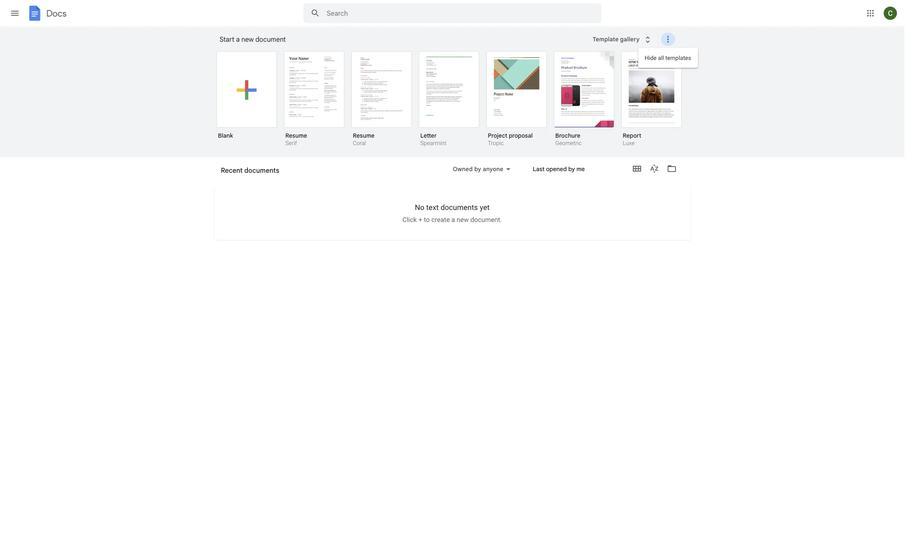 Task type: locate. For each thing, give the bounding box(es) containing it.
resume coral
[[353, 132, 375, 147]]

by
[[475, 166, 481, 173], [569, 166, 575, 173]]

document
[[255, 36, 286, 44]]

1 horizontal spatial resume option
[[351, 51, 412, 148]]

to
[[424, 216, 430, 224]]

list box
[[216, 50, 693, 158]]

by right owned
[[475, 166, 481, 173]]

a
[[236, 36, 240, 44], [452, 216, 455, 224]]

recent documents heading
[[214, 157, 435, 184]]

recent documents
[[221, 167, 279, 175], [214, 170, 265, 178]]

anyone
[[483, 166, 504, 173]]

proposal
[[509, 132, 533, 140]]

a right "create"
[[452, 216, 455, 224]]

yet
[[480, 203, 490, 212]]

0 horizontal spatial resume
[[286, 132, 307, 140]]

document.
[[471, 216, 502, 224]]

recent
[[221, 167, 243, 175], [214, 170, 233, 178]]

letter
[[421, 132, 437, 140]]

resume option
[[284, 51, 344, 148], [351, 51, 412, 148]]

2 resume from the left
[[353, 132, 375, 140]]

new right "create"
[[457, 216, 469, 224]]

1 resume from the left
[[286, 132, 307, 140]]

0 horizontal spatial new
[[241, 36, 254, 44]]

template gallery
[[593, 35, 640, 43]]

template
[[593, 35, 619, 43]]

documents inside "no text documents yet click + to create a new document."
[[441, 203, 478, 212]]

owned by anyone
[[453, 166, 504, 173]]

blank option
[[216, 51, 277, 145]]

geometric
[[555, 140, 582, 147]]

resume up coral
[[353, 132, 375, 140]]

report option
[[621, 51, 682, 148]]

create
[[432, 216, 450, 224]]

1 by from the left
[[475, 166, 481, 173]]

no
[[415, 203, 425, 212]]

new right the start
[[241, 36, 254, 44]]

a inside "no text documents yet click + to create a new document."
[[452, 216, 455, 224]]

list box containing blank
[[216, 50, 693, 158]]

spearmint
[[421, 140, 447, 147]]

search image
[[307, 5, 324, 22]]

docs
[[46, 8, 67, 19]]

coral
[[353, 140, 366, 147]]

1 horizontal spatial a
[[452, 216, 455, 224]]

resume up serif at top left
[[286, 132, 307, 140]]

1 horizontal spatial new
[[457, 216, 469, 224]]

1 vertical spatial a
[[452, 216, 455, 224]]

1 horizontal spatial resume
[[353, 132, 375, 140]]

main menu image
[[10, 8, 20, 18]]

a right the start
[[236, 36, 240, 44]]

blank
[[218, 132, 233, 140]]

recent documents inside heading
[[221, 167, 279, 175]]

documents inside recent documents heading
[[244, 167, 279, 175]]

0 vertical spatial new
[[241, 36, 254, 44]]

+
[[419, 216, 422, 224]]

letter spearmint
[[421, 132, 447, 147]]

start a new document heading
[[220, 27, 588, 53]]

by left "me"
[[569, 166, 575, 173]]

all
[[658, 55, 664, 61]]

Search bar text field
[[327, 10, 581, 18]]

project
[[488, 132, 508, 140]]

resume for resume coral
[[353, 132, 375, 140]]

1 horizontal spatial by
[[569, 166, 575, 173]]

a inside start a new document heading
[[236, 36, 240, 44]]

new
[[241, 36, 254, 44], [457, 216, 469, 224]]

no text documents yet region
[[214, 203, 690, 224]]

luxe
[[623, 140, 635, 147]]

documents
[[244, 167, 279, 175], [235, 170, 265, 178], [441, 203, 478, 212]]

tropic
[[488, 140, 504, 147]]

template gallery button
[[588, 32, 658, 47]]

resume
[[286, 132, 307, 140], [353, 132, 375, 140]]

None search field
[[303, 3, 601, 23]]

1 vertical spatial new
[[457, 216, 469, 224]]

new inside "no text documents yet click + to create a new document."
[[457, 216, 469, 224]]

0 vertical spatial a
[[236, 36, 240, 44]]

0 horizontal spatial a
[[236, 36, 240, 44]]

0 horizontal spatial resume option
[[284, 51, 344, 148]]

0 horizontal spatial by
[[475, 166, 481, 173]]



Task type: vqa. For each thing, say whether or not it's contained in the screenshot.


Task type: describe. For each thing, give the bounding box(es) containing it.
start a new document
[[220, 36, 286, 44]]

brochure
[[555, 132, 581, 140]]

hide all templates
[[645, 55, 691, 61]]

owned
[[453, 166, 473, 173]]

click
[[403, 216, 417, 224]]

project proposal option
[[486, 51, 547, 148]]

resume serif
[[286, 132, 307, 147]]

new inside heading
[[241, 36, 254, 44]]

last opened by me
[[533, 166, 585, 173]]

docs link
[[27, 5, 67, 23]]

last
[[533, 166, 545, 173]]

by inside popup button
[[475, 166, 481, 173]]

brochure option
[[554, 51, 614, 148]]

2 resume option from the left
[[351, 51, 412, 148]]

brochure geometric
[[555, 132, 582, 147]]

opened
[[546, 166, 567, 173]]

me
[[577, 166, 585, 173]]

serif
[[286, 140, 297, 147]]

report luxe
[[623, 132, 642, 147]]

templates
[[666, 55, 691, 61]]

owned by anyone button
[[448, 164, 516, 174]]

hide
[[645, 55, 657, 61]]

no text documents yet click + to create a new document.
[[403, 203, 502, 224]]

text
[[426, 203, 439, 212]]

2 by from the left
[[569, 166, 575, 173]]

1 resume option from the left
[[284, 51, 344, 148]]

letter option
[[419, 51, 479, 148]]

recent inside heading
[[221, 167, 243, 175]]

project proposal tropic
[[488, 132, 533, 147]]

gallery
[[620, 35, 640, 43]]

report
[[623, 132, 642, 140]]

start
[[220, 36, 234, 44]]

resume for resume serif
[[286, 132, 307, 140]]



